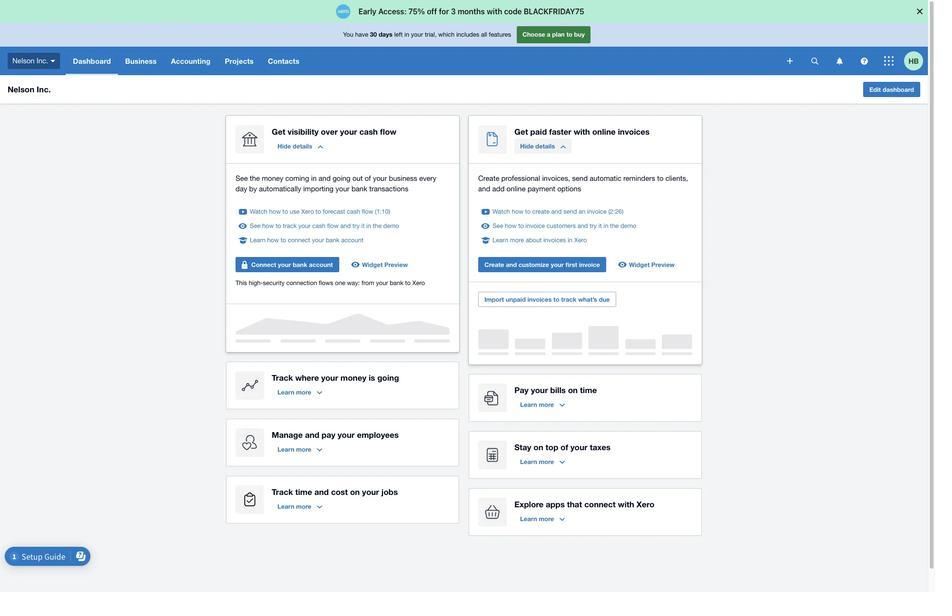 Task type: vqa. For each thing, say whether or not it's contained in the screenshot.
PAID. inside Paid by john smith on Dec 15, 2023 at 8:08AM Payment made to Bayside Wholesale on December 18, 2023 for 840.00. This bill has been fully paid.
no



Task type: describe. For each thing, give the bounding box(es) containing it.
send inside watch how to create and send an invoice (2:26) 'link'
[[564, 208, 577, 215]]

your left jobs
[[362, 487, 379, 497]]

paid
[[531, 127, 547, 137]]

see how to track your cash flow and try it in the demo
[[250, 222, 399, 230]]

how for connect
[[267, 237, 279, 244]]

your left taxes
[[571, 442, 588, 452]]

watch for get visibility over your cash flow
[[250, 208, 268, 215]]

navigation containing dashboard
[[66, 47, 781, 75]]

security
[[263, 280, 285, 287]]

over
[[321, 127, 338, 137]]

get visibility over your cash flow
[[272, 127, 397, 137]]

0 horizontal spatial with
[[574, 127, 591, 137]]

customers
[[547, 222, 576, 230]]

connect your bank account
[[251, 261, 333, 269]]

1 horizontal spatial of
[[561, 442, 569, 452]]

watch how to create and send an invoice (2:26) link
[[493, 207, 624, 217]]

your right the pay at the bottom of the page
[[531, 385, 548, 395]]

import
[[485, 296, 504, 303]]

banner containing hb
[[0, 23, 929, 75]]

create for create and customize your first invoice
[[485, 261, 505, 269]]

nelson inc. button
[[0, 47, 66, 75]]

learn more for your
[[521, 401, 555, 409]]

1 horizontal spatial the
[[373, 222, 382, 230]]

going inside see the money coming in and going out of your business every day by automatically importing your bank transactions
[[333, 174, 351, 182]]

visibility
[[288, 127, 319, 137]]

all
[[481, 31, 488, 38]]

edit dashboard
[[870, 86, 915, 93]]

you
[[343, 31, 354, 38]]

nelson inc. inside popup button
[[12, 57, 48, 65]]

learn more about invoices in xero
[[493, 237, 587, 244]]

you have 30 days left in your trial, which includes all features
[[343, 31, 512, 38]]

2 horizontal spatial svg image
[[837, 57, 843, 65]]

30
[[370, 31, 377, 38]]

business button
[[118, 47, 164, 75]]

left
[[395, 31, 403, 38]]

see inside see the money coming in and going out of your business every day by automatically importing your bank transactions
[[236, 174, 248, 182]]

create
[[533, 208, 550, 215]]

flow inside watch how to use xero to forecast cash flow (1:10) link
[[362, 208, 374, 215]]

widget preview button for is
[[347, 257, 414, 272]]

1 try from the left
[[353, 222, 360, 230]]

2 horizontal spatial the
[[611, 222, 619, 230]]

widget for is
[[362, 261, 383, 269]]

due
[[599, 296, 610, 303]]

projects icon image
[[236, 486, 264, 514]]

bank right "from"
[[390, 280, 404, 287]]

learn inside learn how to connect your bank account link
[[250, 237, 266, 244]]

import unpaid invoices to track what's due button
[[479, 292, 617, 307]]

get for get visibility over your cash flow
[[272, 127, 286, 137]]

0 vertical spatial cash
[[360, 127, 378, 137]]

learn more for on
[[521, 458, 555, 466]]

an
[[579, 208, 586, 215]]

learn more button for where
[[272, 385, 328, 400]]

invoices inside button
[[528, 296, 552, 303]]

0 horizontal spatial svg image
[[812, 57, 819, 65]]

your right pay
[[338, 430, 355, 440]]

watch how to use xero to forecast cash flow (1:10)
[[250, 208, 391, 215]]

day
[[236, 185, 247, 193]]

in down the (2:26) on the right
[[604, 222, 609, 230]]

see the money coming in and going out of your business every day by automatically importing your bank transactions
[[236, 174, 437, 193]]

0 vertical spatial invoices
[[618, 127, 650, 137]]

and inside the create professional invoices, send automatic reminders to clients, and add online payment options
[[479, 185, 491, 193]]

and inside see the money coming in and going out of your business every day by automatically importing your bank transactions
[[319, 174, 331, 182]]

invoices,
[[543, 174, 571, 182]]

learn inside learn more about invoices in xero link
[[493, 237, 509, 244]]

projects
[[225, 57, 254, 65]]

includes
[[457, 31, 480, 38]]

learn for track time and cost on your jobs
[[278, 503, 295, 511]]

learn more for time
[[278, 503, 312, 511]]

bills
[[551, 385, 566, 395]]

banking preview line graph image
[[236, 314, 450, 343]]

learn more button for time
[[272, 499, 328, 514]]

invoice inside button
[[579, 261, 600, 269]]

inc. inside popup button
[[37, 57, 48, 65]]

track where your money is going
[[272, 373, 399, 383]]

about
[[526, 237, 542, 244]]

to inside the create professional invoices, send automatic reminders to clients, and add online payment options
[[658, 174, 664, 182]]

1 vertical spatial on
[[534, 442, 544, 452]]

plan
[[553, 31, 565, 38]]

and left pay
[[305, 430, 320, 440]]

manage and pay your employees
[[272, 430, 399, 440]]

watch for get paid faster with online invoices
[[493, 208, 510, 215]]

first
[[566, 261, 578, 269]]

widget preview for time
[[629, 261, 675, 269]]

(2:26)
[[609, 208, 624, 215]]

learn how to connect your bank account
[[250, 237, 364, 244]]

that
[[567, 500, 583, 510]]

manage
[[272, 430, 303, 440]]

your right over
[[340, 127, 357, 137]]

faster
[[550, 127, 572, 137]]

your down see how to track your cash flow and try it in the demo link
[[312, 237, 324, 244]]

your right "from"
[[376, 280, 388, 287]]

trial,
[[425, 31, 437, 38]]

your right connect in the top of the page
[[278, 261, 291, 269]]

how for create
[[512, 208, 524, 215]]

business
[[389, 174, 418, 182]]

track for track time and cost on your jobs
[[272, 487, 293, 497]]

connect your bank account button
[[236, 257, 339, 272]]

learn for track where your money is going
[[278, 389, 295, 396]]

learn for pay your bills on time
[[521, 401, 538, 409]]

learn more for apps
[[521, 515, 555, 523]]

bank inside button
[[293, 261, 308, 269]]

taxes
[[590, 442, 611, 452]]

what's
[[579, 296, 598, 303]]

more for explore apps that connect with xero
[[539, 515, 555, 523]]

more for stay on top of your taxes
[[539, 458, 555, 466]]

and inside create and customize your first invoice button
[[506, 261, 517, 269]]

see for get paid faster with online invoices
[[493, 222, 504, 230]]

employees icon image
[[236, 429, 264, 457]]

account inside button
[[309, 261, 333, 269]]

get for get paid faster with online invoices
[[515, 127, 528, 137]]

connect for with
[[585, 500, 616, 510]]

1 horizontal spatial time
[[581, 385, 597, 395]]

where
[[295, 373, 319, 383]]

connection
[[287, 280, 317, 287]]

projects button
[[218, 47, 261, 75]]

automatic
[[590, 174, 622, 182]]

pay
[[322, 430, 336, 440]]

to up learn more about invoices in xero
[[519, 222, 524, 230]]

dashboard
[[883, 86, 915, 93]]

and inside see how to track your cash flow and try it in the demo link
[[341, 222, 351, 230]]

is
[[369, 373, 375, 383]]

have
[[355, 31, 369, 38]]

more left about
[[510, 237, 524, 244]]

add
[[493, 185, 505, 193]]

2 vertical spatial cash
[[313, 222, 326, 230]]

2 hide details button from the left
[[515, 139, 572, 154]]

how for use
[[269, 208, 281, 215]]

automatically
[[259, 185, 302, 193]]

and inside watch how to create and send an invoice (2:26) 'link'
[[552, 208, 562, 215]]

to left the buy
[[567, 31, 573, 38]]

a
[[547, 31, 551, 38]]

your left first
[[551, 261, 564, 269]]

stay
[[515, 442, 532, 452]]

1 vertical spatial cash
[[347, 208, 360, 215]]

1 vertical spatial nelson inc.
[[8, 84, 51, 94]]

invoice inside 'link'
[[588, 208, 607, 215]]

taxes icon image
[[479, 441, 507, 470]]

in down see how to invoice customers and try it in the demo link
[[568, 237, 573, 244]]

see how to track your cash flow and try it in the demo link
[[250, 221, 399, 231]]

svg image inside nelson inc. popup button
[[51, 60, 55, 62]]

bills icon image
[[479, 384, 507, 412]]

your inside you have 30 days left in your trial, which includes all features
[[411, 31, 423, 38]]

banking icon image
[[236, 125, 264, 154]]

1 hide details button from the left
[[272, 139, 329, 154]]

to up "connect your bank account" button
[[281, 237, 286, 244]]

2 try from the left
[[590, 222, 597, 230]]

see how to invoice customers and try it in the demo
[[493, 222, 637, 230]]

0 vertical spatial flow
[[380, 127, 397, 137]]

more for pay your bills on time
[[539, 401, 555, 409]]

accounting
[[171, 57, 211, 65]]

learn more for and
[[278, 446, 312, 453]]

track inside button
[[562, 296, 577, 303]]

and left cost
[[315, 487, 329, 497]]

cost
[[331, 487, 348, 497]]

pay your bills on time
[[515, 385, 597, 395]]

options
[[558, 185, 582, 193]]

explore apps that connect with xero
[[515, 500, 655, 510]]

employees
[[357, 430, 399, 440]]

by
[[249, 185, 257, 193]]

dashboard link
[[66, 47, 118, 75]]

online inside the create professional invoices, send automatic reminders to clients, and add online payment options
[[507, 185, 526, 193]]

create and customize your first invoice button
[[479, 257, 607, 272]]



Task type: locate. For each thing, give the bounding box(es) containing it.
0 vertical spatial of
[[365, 174, 371, 182]]

cash down watch how to use xero to forecast cash flow (1:10) link
[[313, 222, 326, 230]]

bank down see how to track your cash flow and try it in the demo link
[[326, 237, 340, 244]]

in
[[405, 31, 410, 38], [311, 174, 317, 182], [367, 222, 371, 230], [604, 222, 609, 230], [568, 237, 573, 244]]

0 horizontal spatial connect
[[288, 237, 310, 244]]

every
[[420, 174, 437, 182]]

to left "clients,"
[[658, 174, 664, 182]]

1 horizontal spatial details
[[536, 142, 555, 150]]

see
[[236, 174, 248, 182], [250, 222, 261, 230], [493, 222, 504, 230]]

0 horizontal spatial it
[[362, 222, 365, 230]]

invoices down customers
[[544, 237, 566, 244]]

more for track where your money is going
[[296, 389, 312, 396]]

demo down (1:10)
[[384, 222, 399, 230]]

more down apps
[[539, 515, 555, 523]]

details down the paid
[[536, 142, 555, 150]]

0 vertical spatial inc.
[[37, 57, 48, 65]]

flow inside see how to track your cash flow and try it in the demo link
[[327, 222, 339, 230]]

the down the (2:26) on the right
[[611, 222, 619, 230]]

2 track from the top
[[272, 487, 293, 497]]

learn left about
[[493, 237, 509, 244]]

try down watch how to use xero to forecast cash flow (1:10) link
[[353, 222, 360, 230]]

0 horizontal spatial track
[[283, 222, 297, 230]]

this
[[236, 280, 247, 287]]

flow
[[380, 127, 397, 137], [362, 208, 374, 215], [327, 222, 339, 230]]

create inside button
[[485, 261, 505, 269]]

svg image
[[885, 56, 894, 66], [812, 57, 819, 65], [861, 57, 868, 65]]

1 vertical spatial with
[[618, 500, 635, 510]]

learn more button for your
[[515, 397, 571, 412]]

unpaid
[[506, 296, 526, 303]]

1 vertical spatial connect
[[585, 500, 616, 510]]

track
[[283, 222, 297, 230], [562, 296, 577, 303]]

to inside button
[[554, 296, 560, 303]]

cash right over
[[360, 127, 378, 137]]

2 preview from the left
[[652, 261, 675, 269]]

1 horizontal spatial with
[[618, 500, 635, 510]]

1 vertical spatial nelson
[[8, 84, 34, 94]]

1 widget from the left
[[362, 261, 383, 269]]

0 horizontal spatial svg image
[[51, 60, 55, 62]]

learn more for where
[[278, 389, 312, 396]]

the down (1:10)
[[373, 222, 382, 230]]

learn more down explore
[[521, 515, 555, 523]]

in down transactions
[[367, 222, 371, 230]]

learn for manage and pay your employees
[[278, 446, 295, 453]]

invoices up 'reminders'
[[618, 127, 650, 137]]

learn more down the stay
[[521, 458, 555, 466]]

send up options
[[573, 174, 588, 182]]

0 horizontal spatial hide
[[278, 142, 291, 150]]

create up add at top right
[[479, 174, 500, 182]]

days
[[379, 31, 393, 38]]

watch down add at top right
[[493, 208, 510, 215]]

choose
[[523, 31, 546, 38]]

1 vertical spatial money
[[341, 373, 367, 383]]

hide details for 2nd hide details button
[[521, 142, 555, 150]]

0 vertical spatial invoice
[[588, 208, 607, 215]]

1 horizontal spatial on
[[534, 442, 544, 452]]

0 vertical spatial on
[[569, 385, 578, 395]]

import unpaid invoices to track what's due
[[485, 296, 610, 303]]

1 get from the left
[[272, 127, 286, 137]]

how for track
[[262, 222, 274, 230]]

time right bills
[[581, 385, 597, 395]]

send inside the create professional invoices, send automatic reminders to clients, and add online payment options
[[573, 174, 588, 182]]

1 vertical spatial create
[[485, 261, 505, 269]]

2 vertical spatial on
[[350, 487, 360, 497]]

track down use
[[283, 222, 297, 230]]

1 vertical spatial inc.
[[37, 84, 51, 94]]

2 hide from the left
[[521, 142, 534, 150]]

and down forecast
[[341, 222, 351, 230]]

0 vertical spatial send
[[573, 174, 588, 182]]

learn more button for and
[[272, 442, 328, 457]]

0 horizontal spatial money
[[262, 174, 284, 182]]

more
[[510, 237, 524, 244], [296, 389, 312, 396], [539, 401, 555, 409], [296, 446, 312, 453], [539, 458, 555, 466], [296, 503, 312, 511], [539, 515, 555, 523]]

try
[[353, 222, 360, 230], [590, 222, 597, 230]]

reminders
[[624, 174, 656, 182]]

hide details down visibility
[[278, 142, 312, 150]]

1 horizontal spatial preview
[[652, 261, 675, 269]]

1 horizontal spatial see
[[250, 222, 261, 230]]

1 vertical spatial online
[[507, 185, 526, 193]]

get
[[272, 127, 286, 137], [515, 127, 528, 137]]

create for create professional invoices, send automatic reminders to clients, and add online payment options
[[479, 174, 500, 182]]

widget preview button for time
[[614, 257, 681, 272]]

0 vertical spatial nelson inc.
[[12, 57, 48, 65]]

hide down the paid
[[521, 142, 534, 150]]

it inside see how to track your cash flow and try it in the demo link
[[362, 222, 365, 230]]

1 horizontal spatial try
[[590, 222, 597, 230]]

watch inside 'link'
[[493, 208, 510, 215]]

0 vertical spatial create
[[479, 174, 500, 182]]

hb button
[[905, 47, 929, 75]]

2 vertical spatial flow
[[327, 222, 339, 230]]

hide details
[[278, 142, 312, 150], [521, 142, 555, 150]]

1 horizontal spatial it
[[599, 222, 602, 230]]

1 watch from the left
[[250, 208, 268, 215]]

contacts button
[[261, 47, 307, 75]]

learn more down where
[[278, 389, 312, 396]]

1 track from the top
[[272, 373, 293, 383]]

2 horizontal spatial on
[[569, 385, 578, 395]]

0 horizontal spatial widget
[[362, 261, 383, 269]]

0 horizontal spatial time
[[295, 487, 312, 497]]

and inside see how to invoice customers and try it in the demo link
[[578, 222, 588, 230]]

apps
[[546, 500, 565, 510]]

and up customers
[[552, 208, 562, 215]]

customize
[[519, 261, 550, 269]]

track money icon image
[[236, 371, 264, 400]]

svg image
[[837, 57, 843, 65], [788, 58, 793, 64], [51, 60, 55, 62]]

accounting button
[[164, 47, 218, 75]]

create inside the create professional invoices, send automatic reminders to clients, and add online payment options
[[479, 174, 500, 182]]

in inside you have 30 days left in your trial, which includes all features
[[405, 31, 410, 38]]

demo
[[384, 222, 399, 230], [621, 222, 637, 230]]

use
[[290, 208, 300, 215]]

track left where
[[272, 373, 293, 383]]

it inside see how to invoice customers and try it in the demo link
[[599, 222, 602, 230]]

2 it from the left
[[599, 222, 602, 230]]

the inside see the money coming in and going out of your business every day by automatically importing your bank transactions
[[250, 174, 260, 182]]

out
[[353, 174, 363, 182]]

learn more button
[[272, 385, 328, 400], [515, 397, 571, 412], [272, 442, 328, 457], [515, 454, 571, 470], [272, 499, 328, 514], [515, 512, 571, 527]]

1 horizontal spatial connect
[[585, 500, 616, 510]]

0 horizontal spatial going
[[333, 174, 351, 182]]

more down the top
[[539, 458, 555, 466]]

2 widget from the left
[[629, 261, 650, 269]]

1 horizontal spatial track
[[562, 296, 577, 303]]

2 vertical spatial invoices
[[528, 296, 552, 303]]

1 widget preview from the left
[[362, 261, 408, 269]]

1 vertical spatial track
[[272, 487, 293, 497]]

widget preview button
[[347, 257, 414, 272], [614, 257, 681, 272]]

learn up connect in the top of the page
[[250, 237, 266, 244]]

way:
[[347, 280, 360, 287]]

see up day
[[236, 174, 248, 182]]

preview
[[385, 261, 408, 269], [652, 261, 675, 269]]

money inside see the money coming in and going out of your business every day by automatically importing your bank transactions
[[262, 174, 284, 182]]

see down add at top right
[[493, 222, 504, 230]]

0 horizontal spatial watch
[[250, 208, 268, 215]]

0 horizontal spatial widget preview button
[[347, 257, 414, 272]]

coming
[[286, 174, 309, 182]]

preview for track where your money is going
[[385, 261, 408, 269]]

online down professional
[[507, 185, 526, 193]]

watch down by
[[250, 208, 268, 215]]

learn more down track time and cost on your jobs
[[278, 503, 312, 511]]

1 horizontal spatial going
[[378, 373, 399, 383]]

details for second hide details button from the right
[[293, 142, 312, 150]]

clients,
[[666, 174, 689, 182]]

importing
[[304, 185, 334, 193]]

invoices preview bar graph image
[[479, 326, 693, 355]]

and left customize
[[506, 261, 517, 269]]

high-
[[249, 280, 263, 287]]

to right "from"
[[405, 280, 411, 287]]

1 vertical spatial send
[[564, 208, 577, 215]]

learn more down manage at the left
[[278, 446, 312, 453]]

0 vertical spatial track
[[283, 222, 297, 230]]

contacts
[[268, 57, 300, 65]]

1 horizontal spatial hide
[[521, 142, 534, 150]]

0 horizontal spatial online
[[507, 185, 526, 193]]

add-ons icon image
[[479, 498, 507, 527]]

see how to invoice customers and try it in the demo link
[[493, 221, 637, 231]]

1 hide from the left
[[278, 142, 291, 150]]

stay on top of your taxes
[[515, 442, 611, 452]]

dashboard
[[73, 57, 111, 65]]

going right is
[[378, 373, 399, 383]]

0 horizontal spatial the
[[250, 174, 260, 182]]

hide for 2nd hide details button
[[521, 142, 534, 150]]

how for invoice
[[505, 222, 517, 230]]

1 vertical spatial going
[[378, 373, 399, 383]]

details
[[293, 142, 312, 150], [536, 142, 555, 150]]

more for manage and pay your employees
[[296, 446, 312, 453]]

create up import
[[485, 261, 505, 269]]

connect right that
[[585, 500, 616, 510]]

track left what's
[[562, 296, 577, 303]]

of inside see the money coming in and going out of your business every day by automatically importing your bank transactions
[[365, 174, 371, 182]]

dialog
[[0, 0, 936, 23]]

watch how to create and send an invoice (2:26)
[[493, 208, 624, 215]]

see for get visibility over your cash flow
[[250, 222, 261, 230]]

payment
[[528, 185, 556, 193]]

0 horizontal spatial widget preview
[[362, 261, 408, 269]]

your right where
[[321, 373, 339, 383]]

your up transactions
[[373, 174, 387, 182]]

1 horizontal spatial flow
[[362, 208, 374, 215]]

learn down manage at the left
[[278, 446, 295, 453]]

(1:10)
[[375, 208, 391, 215]]

1 horizontal spatial svg image
[[788, 58, 793, 64]]

pay
[[515, 385, 529, 395]]

1 demo from the left
[[384, 222, 399, 230]]

1 vertical spatial time
[[295, 487, 312, 497]]

more down "pay your bills on time"
[[539, 401, 555, 409]]

learn more button for on
[[515, 454, 571, 470]]

0 horizontal spatial preview
[[385, 261, 408, 269]]

0 horizontal spatial demo
[[384, 222, 399, 230]]

invoice up about
[[526, 222, 545, 230]]

demo down the (2:26) on the right
[[621, 222, 637, 230]]

of right out
[[365, 174, 371, 182]]

1 horizontal spatial money
[[341, 373, 367, 383]]

0 vertical spatial nelson
[[12, 57, 35, 65]]

0 vertical spatial track
[[272, 373, 293, 383]]

learn more button down the top
[[515, 454, 571, 470]]

top
[[546, 442, 559, 452]]

watch how to use xero to forecast cash flow (1:10) link
[[250, 207, 391, 217]]

0 horizontal spatial details
[[293, 142, 312, 150]]

1 horizontal spatial demo
[[621, 222, 637, 230]]

0 vertical spatial account
[[341, 237, 364, 244]]

time
[[581, 385, 597, 395], [295, 487, 312, 497]]

buy
[[575, 31, 585, 38]]

bank down out
[[352, 185, 368, 193]]

bank up connection
[[293, 261, 308, 269]]

learn more button down apps
[[515, 512, 571, 527]]

on right cost
[[350, 487, 360, 497]]

business
[[125, 57, 157, 65]]

0 vertical spatial money
[[262, 174, 284, 182]]

hide details button down the paid
[[515, 139, 572, 154]]

of
[[365, 174, 371, 182], [561, 442, 569, 452]]

and down an
[[578, 222, 588, 230]]

1 horizontal spatial hide details button
[[515, 139, 572, 154]]

see down by
[[250, 222, 261, 230]]

learn down the stay
[[521, 458, 538, 466]]

learn more button down "pay your bills on time"
[[515, 397, 571, 412]]

2 get from the left
[[515, 127, 528, 137]]

0 vertical spatial time
[[581, 385, 597, 395]]

to up learn how to connect your bank account
[[276, 222, 281, 230]]

the
[[250, 174, 260, 182], [373, 222, 382, 230], [611, 222, 619, 230]]

invoice
[[588, 208, 607, 215], [526, 222, 545, 230], [579, 261, 600, 269]]

2 horizontal spatial flow
[[380, 127, 397, 137]]

to left the create on the top right
[[526, 208, 531, 215]]

learn right projects icon on the left of page
[[278, 503, 295, 511]]

learn more button down manage at the left
[[272, 442, 328, 457]]

bank inside see the money coming in and going out of your business every day by automatically importing your bank transactions
[[352, 185, 368, 193]]

one
[[335, 280, 346, 287]]

account up 'flows'
[[309, 261, 333, 269]]

money left is
[[341, 373, 367, 383]]

1 it from the left
[[362, 222, 365, 230]]

going left out
[[333, 174, 351, 182]]

learn for stay on top of your taxes
[[521, 458, 538, 466]]

connect for your
[[288, 237, 310, 244]]

hide details for second hide details button from the right
[[278, 142, 312, 150]]

online
[[593, 127, 616, 137], [507, 185, 526, 193]]

2 widget preview from the left
[[629, 261, 675, 269]]

preview for pay your bills on time
[[652, 261, 675, 269]]

1 vertical spatial of
[[561, 442, 569, 452]]

details for 2nd hide details button
[[536, 142, 555, 150]]

2 widget preview button from the left
[[614, 257, 681, 272]]

track time and cost on your jobs
[[272, 487, 398, 497]]

inc.
[[37, 57, 48, 65], [37, 84, 51, 94]]

invoices right unpaid
[[528, 296, 552, 303]]

learn for explore apps that connect with xero
[[521, 515, 538, 523]]

1 details from the left
[[293, 142, 312, 150]]

flows
[[319, 280, 334, 287]]

and up importing
[[319, 174, 331, 182]]

0 horizontal spatial hide details
[[278, 142, 312, 150]]

navigation
[[66, 47, 781, 75]]

it
[[362, 222, 365, 230], [599, 222, 602, 230]]

learn more button down where
[[272, 385, 328, 400]]

invoices icon image
[[479, 125, 507, 154]]

0 horizontal spatial on
[[350, 487, 360, 497]]

2 vertical spatial invoice
[[579, 261, 600, 269]]

1 horizontal spatial watch
[[493, 208, 510, 215]]

0 horizontal spatial see
[[236, 174, 248, 182]]

and left add at top right
[[479, 185, 491, 193]]

learn more down the pay at the bottom of the page
[[521, 401, 555, 409]]

cash right forecast
[[347, 208, 360, 215]]

hide details button down visibility
[[272, 139, 329, 154]]

edit dashboard button
[[864, 82, 921, 97]]

learn down explore
[[521, 515, 538, 523]]

and
[[319, 174, 331, 182], [479, 185, 491, 193], [552, 208, 562, 215], [341, 222, 351, 230], [578, 222, 588, 230], [506, 261, 517, 269], [305, 430, 320, 440], [315, 487, 329, 497]]

1 horizontal spatial widget preview button
[[614, 257, 681, 272]]

details down visibility
[[293, 142, 312, 150]]

your right importing
[[336, 185, 350, 193]]

1 vertical spatial invoice
[[526, 222, 545, 230]]

more down where
[[296, 389, 312, 396]]

1 hide details from the left
[[278, 142, 312, 150]]

to up the see how to track your cash flow and try it in the demo
[[316, 208, 321, 215]]

1 horizontal spatial widget preview
[[629, 261, 675, 269]]

the up by
[[250, 174, 260, 182]]

your left trial,
[[411, 31, 423, 38]]

0 vertical spatial with
[[574, 127, 591, 137]]

send left an
[[564, 208, 577, 215]]

track for track where your money is going
[[272, 373, 293, 383]]

edit
[[870, 86, 882, 93]]

0 horizontal spatial account
[[309, 261, 333, 269]]

invoice right an
[[588, 208, 607, 215]]

create and customize your first invoice
[[485, 261, 600, 269]]

0 horizontal spatial of
[[365, 174, 371, 182]]

0 vertical spatial connect
[[288, 237, 310, 244]]

2 demo from the left
[[621, 222, 637, 230]]

1 vertical spatial invoices
[[544, 237, 566, 244]]

1 horizontal spatial svg image
[[861, 57, 868, 65]]

banner
[[0, 23, 929, 75]]

0 horizontal spatial hide details button
[[272, 139, 329, 154]]

widget preview
[[362, 261, 408, 269], [629, 261, 675, 269]]

watch
[[250, 208, 268, 215], [493, 208, 510, 215]]

more for track time and cost on your jobs
[[296, 503, 312, 511]]

1 widget preview button from the left
[[347, 257, 414, 272]]

to left use
[[283, 208, 288, 215]]

0 vertical spatial online
[[593, 127, 616, 137]]

1 vertical spatial account
[[309, 261, 333, 269]]

hide for second hide details button from the right
[[278, 142, 291, 150]]

invoice right first
[[579, 261, 600, 269]]

more down track time and cost on your jobs
[[296, 503, 312, 511]]

get paid faster with online invoices
[[515, 127, 650, 137]]

nelson
[[12, 57, 35, 65], [8, 84, 34, 94]]

connect
[[251, 261, 276, 269]]

create professional invoices, send automatic reminders to clients, and add online payment options
[[479, 174, 689, 193]]

1 horizontal spatial get
[[515, 127, 528, 137]]

features
[[489, 31, 512, 38]]

your up learn how to connect your bank account
[[299, 222, 311, 230]]

learn down the pay at the bottom of the page
[[521, 401, 538, 409]]

2 hide details from the left
[[521, 142, 555, 150]]

learn how to connect your bank account link
[[250, 236, 364, 245]]

more down manage at the left
[[296, 446, 312, 453]]

2 details from the left
[[536, 142, 555, 150]]

2 horizontal spatial see
[[493, 222, 504, 230]]

widget preview for is
[[362, 261, 408, 269]]

how inside 'link'
[[512, 208, 524, 215]]

1 vertical spatial flow
[[362, 208, 374, 215]]

hb
[[909, 56, 920, 65]]

your
[[411, 31, 423, 38], [340, 127, 357, 137], [373, 174, 387, 182], [336, 185, 350, 193], [299, 222, 311, 230], [312, 237, 324, 244], [278, 261, 291, 269], [551, 261, 564, 269], [376, 280, 388, 287], [321, 373, 339, 383], [531, 385, 548, 395], [338, 430, 355, 440], [571, 442, 588, 452], [362, 487, 379, 497]]

connect up connect your bank account
[[288, 237, 310, 244]]

1 horizontal spatial hide details
[[521, 142, 555, 150]]

0 horizontal spatial try
[[353, 222, 360, 230]]

0 horizontal spatial flow
[[327, 222, 339, 230]]

learn right track money icon
[[278, 389, 295, 396]]

widget for time
[[629, 261, 650, 269]]

1 horizontal spatial account
[[341, 237, 364, 244]]

learn more button down track time and cost on your jobs
[[272, 499, 328, 514]]

nelson inside nelson inc. popup button
[[12, 57, 35, 65]]

to inside 'link'
[[526, 208, 531, 215]]

1 preview from the left
[[385, 261, 408, 269]]

it right customers
[[599, 222, 602, 230]]

in inside see the money coming in and going out of your business every day by automatically importing your bank transactions
[[311, 174, 317, 182]]

2 horizontal spatial svg image
[[885, 56, 894, 66]]

2 watch from the left
[[493, 208, 510, 215]]

from
[[362, 280, 375, 287]]

learn more button for apps
[[515, 512, 571, 527]]



